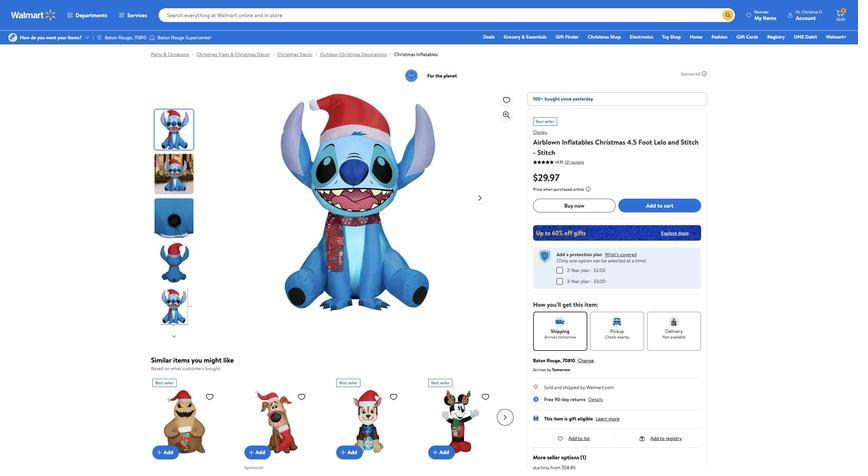Task type: describe. For each thing, give the bounding box(es) containing it.
$3.00
[[594, 278, 606, 285]]

cards
[[746, 33, 758, 40]]

add button for the airblown inflatables 5 foot nordic winter christmas mickey mouse image at bottom
[[428, 446, 455, 460]]

can
[[593, 258, 600, 265]]

bought inside similar items you might like based on what customers bought
[[205, 366, 220, 373]]

yesterday
[[573, 96, 593, 102]]

buy
[[564, 202, 573, 210]]

legal information image
[[586, 187, 591, 192]]

by inside 'baton rouge, 70810 change arrives by tomorrow'
[[547, 367, 551, 373]]

delivery not available
[[663, 328, 686, 340]]

foot
[[639, 138, 652, 147]]

1 / from the left
[[192, 51, 194, 58]]

at
[[627, 258, 631, 265]]

grocery & essentials link
[[501, 33, 550, 41]]

outdoor
[[320, 51, 338, 58]]

add to favorites list, airblown inflatables 5 foot christmas brown burlap oogie boogie holding stocking disney image
[[206, 393, 214, 402]]

shipping arrives tomorrow
[[544, 328, 576, 340]]

arrives inside 'baton rouge, 70810 change arrives by tomorrow'
[[533, 367, 546, 373]]

$2.00
[[594, 267, 606, 274]]

price when purchased online
[[533, 187, 584, 192]]

rouge
[[171, 34, 185, 41]]

baton rouge, 70810 change arrives by tomorrow
[[533, 358, 594, 373]]

add to list button
[[558, 435, 590, 442]]

what
[[171, 366, 181, 373]]

airblown inflatable puppy scoob with a christmas stocking image
[[244, 390, 309, 454]]

0 horizontal spatial stitch
[[537, 148, 555, 157]]

up to sixty percent off deals. shop now. image
[[533, 226, 701, 241]]

rouge, for baton rouge, 70810
[[118, 34, 133, 41]]

2 / from the left
[[273, 51, 275, 58]]

items
[[763, 14, 777, 22]]

best for 4th product group
[[431, 380, 439, 386]]

get
[[563, 301, 572, 309]]

add to cart
[[646, 202, 674, 210]]

add to registry
[[651, 435, 682, 442]]

airblown inflatables christmas 4.5 foot lelo and stitch - stitch - image 5 of 7 image
[[155, 288, 195, 328]]

shipped
[[563, 384, 579, 391]]

to for cart
[[657, 202, 663, 210]]

wpp logo image
[[539, 251, 551, 263]]

best for 4th product group from the right
[[155, 380, 163, 386]]

learn
[[596, 416, 607, 423]]

disney
[[533, 129, 547, 136]]

Walmart Site-Wide search field
[[159, 8, 735, 22]]

0 horizontal spatial inflatables
[[416, 51, 438, 58]]

1 horizontal spatial &
[[230, 51, 234, 58]]

ad disclaimer and feedback image
[[702, 71, 707, 77]]

 image for baton
[[149, 34, 155, 41]]

add a protection plan what's covered (only one option can be selected at a time)
[[557, 251, 646, 265]]

hi,
[[796, 9, 801, 15]]

supercenter
[[186, 34, 211, 41]]

intent image for shipping image
[[555, 317, 566, 328]]

100+ bought since yesterday
[[533, 96, 593, 102]]

purchased
[[554, 187, 572, 192]]

this
[[544, 416, 553, 423]]

nearby
[[617, 334, 630, 340]]

1 vertical spatial and
[[554, 384, 562, 391]]

fashion link
[[709, 33, 731, 41]]

reorder
[[754, 9, 769, 15]]

3 product group from the left
[[336, 377, 413, 471]]

|
[[93, 34, 94, 41]]

decorations
[[361, 51, 387, 58]]

electronics
[[630, 33, 653, 40]]

delivery
[[665, 328, 683, 335]]

add inside add a protection plan what's covered (only one option can be selected at a time)
[[557, 251, 565, 258]]

0 $0.00
[[837, 8, 845, 22]]

available
[[671, 334, 686, 340]]

gift cards link
[[734, 33, 762, 41]]

add button for airblown inflatables 5 foot christmas brown burlap oogie boogie holding stocking disney image
[[152, 446, 179, 460]]

eligible
[[578, 416, 593, 423]]

change button
[[578, 358, 594, 364]]

price
[[533, 187, 542, 192]]

essentials
[[526, 33, 547, 40]]

gift cards
[[737, 33, 758, 40]]

lelo
[[654, 138, 666, 147]]

free 90-day returns details
[[544, 397, 603, 403]]

services
[[127, 11, 147, 19]]

add to favorites list, airblown inflatables christmas chase with santa paws sack nick image
[[390, 393, 398, 402]]

& for grocery
[[522, 33, 525, 40]]

details button
[[588, 397, 603, 403]]

70810 for baton rouge, 70810 change arrives by tomorrow
[[563, 358, 575, 364]]

121 reviews link
[[563, 159, 584, 165]]

party & occasions link
[[151, 51, 189, 58]]

100+
[[533, 96, 544, 102]]

deals
[[678, 230, 689, 237]]

reviews
[[571, 159, 584, 165]]

similar
[[151, 356, 172, 365]]

rouge, for baton rouge, 70810 change arrives by tomorrow
[[547, 358, 562, 364]]

sold
[[544, 384, 553, 391]]

(4.9) 121 reviews
[[555, 159, 584, 165]]

3-Year plan - $3.00 checkbox
[[557, 279, 563, 285]]

home
[[690, 33, 703, 40]]

$0.00
[[837, 17, 845, 22]]

- for 3-year plan - $3.00
[[591, 278, 593, 285]]

when
[[543, 187, 553, 192]]

party
[[151, 51, 162, 58]]

since
[[561, 96, 572, 102]]

to for list
[[578, 435, 583, 442]]

airblown inflatables christmas 4.5 foot lelo and stitch - stitch - image 3 of 7 image
[[155, 199, 195, 239]]

finder
[[565, 33, 579, 40]]

add to favorites list, airblown inflatable puppy scoob with a christmas stocking image
[[298, 393, 306, 402]]

best seller for 2nd product group from right
[[339, 380, 358, 386]]

next media item image
[[476, 194, 484, 202]]

party & occasions / christmas trees & christmas decor / christmas decor / outdoor christmas decorations / christmas inflatables
[[151, 51, 438, 58]]

0 horizontal spatial a
[[566, 251, 569, 258]]

3 / from the left
[[315, 51, 317, 58]]

2 decor from the left
[[300, 51, 313, 58]]

change
[[578, 358, 594, 364]]

one
[[794, 33, 804, 40]]

seller for 4th product group from the right
[[164, 380, 174, 386]]

reorder my items
[[754, 9, 777, 22]]

3-
[[567, 278, 571, 285]]

baton inside 'baton rouge, 70810 change arrives by tomorrow'
[[533, 358, 546, 364]]

0 vertical spatial bought
[[545, 96, 560, 102]]

shop for toy shop
[[670, 33, 681, 40]]

explore deals
[[661, 230, 689, 237]]

you for might
[[191, 356, 202, 365]]

you for want
[[37, 34, 45, 41]]

toy shop
[[662, 33, 681, 40]]

add to cart image
[[247, 449, 255, 457]]

2-
[[567, 267, 571, 274]]

one debit link
[[791, 33, 820, 41]]

your
[[57, 34, 67, 41]]

airblown inflatables christmas chase with santa paws sack nick image
[[336, 390, 401, 454]]

covered
[[620, 251, 637, 258]]

sponsored
[[681, 71, 700, 77]]

electronics link
[[627, 33, 656, 41]]

disney airblown inflatables christmas 4.5 foot lelo and stitch - stitch
[[533, 129, 699, 157]]



Task type: locate. For each thing, give the bounding box(es) containing it.
0 vertical spatial arrives
[[544, 334, 557, 340]]

70810 up 'tomorrow'
[[563, 358, 575, 364]]

seller for 2nd product group from right
[[348, 380, 358, 386]]

70810 down "services"
[[134, 34, 147, 41]]

christmas inflatables link
[[394, 51, 438, 58]]

1 shop from the left
[[610, 33, 621, 40]]

add to favorites list, airblown inflatables 5 foot nordic winter christmas mickey mouse image
[[482, 393, 490, 402]]

christmas trees & christmas decor link
[[196, 51, 270, 58]]

1 horizontal spatial bought
[[545, 96, 560, 102]]

1 vertical spatial plan
[[581, 267, 590, 274]]

christmas decor link
[[277, 51, 313, 58]]

1 horizontal spatial  image
[[149, 34, 155, 41]]

- left $2.00
[[591, 267, 593, 274]]

you
[[37, 34, 45, 41], [191, 356, 202, 365]]

arrives inside the shipping arrives tomorrow
[[544, 334, 557, 340]]

0 vertical spatial you
[[37, 34, 45, 41]]

1 vertical spatial bought
[[205, 366, 220, 373]]

clear search field text image
[[714, 12, 720, 18]]

add to cart image
[[155, 449, 164, 457], [339, 449, 347, 457], [431, 449, 439, 457]]

1 gift from the left
[[556, 33, 564, 40]]

airblown inflatables 5 foot nordic winter christmas mickey mouse image
[[428, 390, 493, 454]]

want
[[46, 34, 56, 41]]

0 vertical spatial year
[[571, 267, 580, 274]]

add to cart image for the airblown inflatables 5 foot nordic winter christmas mickey mouse image at bottom
[[431, 449, 439, 457]]

airblown inflatables christmas 4.5 foot lelo and stitch - stitch - image 1 of 7 image
[[155, 110, 195, 150]]

a right "at"
[[632, 258, 634, 265]]

stitch down airblown
[[537, 148, 555, 157]]

add to cart button
[[619, 199, 701, 213]]

 image
[[8, 33, 17, 42], [149, 34, 155, 41]]

stitch right the lelo
[[681, 138, 699, 147]]

by left 'tomorrow'
[[547, 367, 551, 373]]

next slide for similar items you might like list image
[[497, 410, 514, 426]]

airblown inflatables christmas 4.5 foot lelo and stitch - stitch image
[[248, 92, 468, 313]]

1 horizontal spatial by
[[580, 384, 585, 391]]

shop left electronics link on the top right
[[610, 33, 621, 40]]

next image image
[[171, 334, 177, 340]]

airblown inflatables christmas 4.5 foot lelo and stitch - stitch - image 2 of 7 image
[[155, 154, 195, 195]]

1 vertical spatial year
[[571, 278, 580, 285]]

baton up sold at right
[[533, 358, 546, 364]]

0 horizontal spatial by
[[547, 367, 551, 373]]

1 vertical spatial -
[[591, 267, 593, 274]]

departments button
[[61, 7, 113, 23]]

1 year from the top
[[571, 267, 580, 274]]

buy now
[[564, 202, 585, 210]]

0 horizontal spatial  image
[[8, 33, 17, 42]]

/ left outdoor
[[315, 51, 317, 58]]

1 horizontal spatial and
[[668, 138, 679, 147]]

0 horizontal spatial decor
[[257, 51, 270, 58]]

what's
[[605, 251, 619, 258]]

walmart.com
[[586, 384, 614, 391]]

learn more button
[[596, 416, 620, 423]]

by
[[547, 367, 551, 373], [580, 384, 585, 391]]

0 vertical spatial by
[[547, 367, 551, 373]]

0 vertical spatial 70810
[[134, 34, 147, 41]]

day
[[562, 397, 569, 403]]

1 horizontal spatial rouge,
[[547, 358, 562, 364]]

search icon image
[[726, 12, 731, 18]]

returns
[[570, 397, 586, 403]]

& for party
[[163, 51, 167, 58]]

services button
[[113, 7, 153, 23]]

how for how do you want your items?
[[20, 34, 30, 41]]

to for registry
[[660, 435, 665, 442]]

0 horizontal spatial 70810
[[134, 34, 147, 41]]

rouge, down services popup button
[[118, 34, 133, 41]]

now
[[575, 202, 585, 210]]

bought down might
[[205, 366, 220, 373]]

one debit
[[794, 33, 817, 40]]

best seller
[[536, 119, 555, 125], [155, 380, 174, 386], [339, 380, 358, 386], [431, 380, 450, 386]]

 image for how
[[8, 33, 17, 42]]

0 horizontal spatial bought
[[205, 366, 220, 373]]

1 horizontal spatial a
[[632, 258, 634, 265]]

deals link
[[480, 33, 498, 41]]

1 horizontal spatial decor
[[300, 51, 313, 58]]

0 vertical spatial plan
[[593, 251, 602, 258]]

a left one in the right bottom of the page
[[566, 251, 569, 258]]

1 vertical spatial arrives
[[533, 367, 546, 373]]

1 vertical spatial rouge,
[[547, 358, 562, 364]]

do
[[31, 34, 36, 41]]

plan inside add a protection plan what's covered (only one option can be selected at a time)
[[593, 251, 602, 258]]

add inside button
[[646, 202, 656, 210]]

plan for $3.00
[[581, 278, 590, 285]]

you'll
[[547, 301, 561, 309]]

product group
[[152, 377, 229, 471], [244, 377, 321, 471], [336, 377, 413, 471], [428, 377, 505, 471]]

baton right |
[[105, 34, 117, 41]]

2 year from the top
[[571, 278, 580, 285]]

seller
[[545, 119, 555, 125], [164, 380, 174, 386], [348, 380, 358, 386], [440, 380, 450, 386], [547, 454, 560, 462]]

& right "grocery"
[[522, 33, 525, 40]]

you right do
[[37, 34, 45, 41]]

- inside "disney airblown inflatables christmas 4.5 foot lelo and stitch - stitch"
[[533, 148, 536, 157]]

0 horizontal spatial rouge,
[[118, 34, 133, 41]]

year down 2-year plan - $2.00
[[571, 278, 580, 285]]

$29.97
[[533, 171, 560, 185]]

plan down option
[[581, 267, 590, 274]]

tomorrow
[[552, 367, 570, 373]]

seller for 4th product group
[[440, 380, 450, 386]]

zoom image modal image
[[502, 111, 511, 119]]

gift inside gift finder 'link'
[[556, 33, 564, 40]]

airblown inflatables christmas 4.5 foot lelo and stitch - stitch - image 4 of 7 image
[[155, 243, 195, 284]]

rouge, inside 'baton rouge, 70810 change arrives by tomorrow'
[[547, 358, 562, 364]]

home link
[[687, 33, 706, 41]]

stitch
[[681, 138, 699, 147], [537, 148, 555, 157]]

2 gift from the left
[[737, 33, 745, 40]]

add button for airblown inflatables christmas chase with santa paws sack nick image
[[336, 446, 363, 460]]

rouge,
[[118, 34, 133, 41], [547, 358, 562, 364]]

plan down 2-year plan - $2.00
[[581, 278, 590, 285]]

hi, christina o account
[[796, 9, 822, 22]]

3 add to cart image from the left
[[431, 449, 439, 457]]

and inside "disney airblown inflatables christmas 4.5 foot lelo and stitch - stitch"
[[668, 138, 679, 147]]

item
[[554, 416, 563, 423]]

gift inside 'gift cards' link
[[737, 33, 745, 40]]

to left list
[[578, 435, 583, 442]]

one
[[569, 258, 577, 265]]

3-year plan - $3.00
[[567, 278, 606, 285]]

plan right option
[[593, 251, 602, 258]]

0 horizontal spatial add to cart image
[[155, 449, 164, 457]]

grocery
[[504, 33, 521, 40]]

add
[[646, 202, 656, 210], [557, 251, 565, 258], [569, 435, 577, 442], [651, 435, 659, 442], [164, 449, 173, 457], [255, 449, 265, 457], [347, 449, 357, 457], [439, 449, 449, 457]]

year down one in the right bottom of the page
[[571, 267, 580, 274]]

rouge, up 'tomorrow'
[[547, 358, 562, 364]]

2-Year plan - $2.00 checkbox
[[557, 268, 563, 274]]

this item is gift eligible learn more
[[544, 416, 620, 423]]

 image left do
[[8, 33, 17, 42]]

buy now button
[[533, 199, 616, 213]]

0 vertical spatial rouge,
[[118, 34, 133, 41]]

1 product group from the left
[[152, 377, 229, 471]]

baton left rouge
[[158, 34, 170, 41]]

gifting made easy image
[[533, 416, 539, 421]]

how left you'll
[[533, 301, 546, 309]]

gift for gift cards
[[737, 33, 745, 40]]

airblown inflatables 5 foot christmas brown burlap oogie boogie holding stocking disney image
[[152, 390, 217, 454]]

toy shop link
[[659, 33, 684, 41]]

- down airblown
[[533, 148, 536, 157]]

Search search field
[[159, 8, 735, 22]]

3 add button from the left
[[336, 446, 363, 460]]

gift
[[556, 33, 564, 40], [737, 33, 745, 40]]

& right "party"
[[163, 51, 167, 58]]

baton for baton rouge, 70810
[[105, 34, 117, 41]]

0 vertical spatial and
[[668, 138, 679, 147]]

decor left christmas decor "link" in the top left of the page
[[257, 51, 270, 58]]

1 horizontal spatial gift
[[737, 33, 745, 40]]

explore deals link
[[658, 227, 692, 240]]

similar items you might like based on what customers bought
[[151, 356, 234, 373]]

1 horizontal spatial how
[[533, 301, 546, 309]]

best seller for 4th product group from the right
[[155, 380, 174, 386]]

add to cart image for airblown inflatables 5 foot christmas brown burlap oogie boogie holding stocking disney image
[[155, 449, 164, 457]]

toy
[[662, 33, 669, 40]]

-
[[533, 148, 536, 157], [591, 267, 593, 274], [591, 278, 593, 285]]

best for 2nd product group from right
[[339, 380, 347, 386]]

walmart image
[[11, 10, 56, 21]]

- left $3.00
[[591, 278, 593, 285]]

0 horizontal spatial &
[[163, 51, 167, 58]]

inflatables inside "disney airblown inflatables christmas 4.5 foot lelo and stitch - stitch"
[[562, 138, 594, 147]]

year for 2-
[[571, 267, 580, 274]]

items?
[[68, 34, 82, 41]]

70810 inside 'baton rouge, 70810 change arrives by tomorrow'
[[563, 358, 575, 364]]

sold and shipped by walmart.com
[[544, 384, 614, 391]]

1 horizontal spatial stitch
[[681, 138, 699, 147]]

add to cart image for airblown inflatables christmas chase with santa paws sack nick image
[[339, 449, 347, 457]]

gift finder
[[556, 33, 579, 40]]

 image
[[97, 35, 102, 40]]

1 horizontal spatial inflatables
[[562, 138, 594, 147]]

gift left cards
[[737, 33, 745, 40]]

gift for gift finder
[[556, 33, 564, 40]]

1 vertical spatial how
[[533, 301, 546, 309]]

0 vertical spatial -
[[533, 148, 536, 157]]

1 add to cart image from the left
[[155, 449, 164, 457]]

year for 3-
[[571, 278, 580, 285]]

0 horizontal spatial you
[[37, 34, 45, 41]]

item:
[[585, 301, 599, 309]]

0 horizontal spatial and
[[554, 384, 562, 391]]

1 add button from the left
[[152, 446, 179, 460]]

1 horizontal spatial you
[[191, 356, 202, 365]]

best seller for 4th product group
[[431, 380, 450, 386]]

decor left outdoor
[[300, 51, 313, 58]]

121
[[565, 159, 570, 165]]

2 vertical spatial plan
[[581, 278, 590, 285]]

1 vertical spatial stitch
[[537, 148, 555, 157]]

gift left finder
[[556, 33, 564, 40]]

add button
[[152, 446, 179, 460], [244, 446, 271, 460], [336, 446, 363, 460], [428, 446, 455, 460]]

more seller options (1)
[[533, 454, 586, 462]]

disney link
[[533, 129, 547, 136]]

1 vertical spatial by
[[580, 384, 585, 391]]

2 product group from the left
[[244, 377, 321, 471]]

1 vertical spatial you
[[191, 356, 202, 365]]

70810 for baton rouge, 70810
[[134, 34, 147, 41]]

4 / from the left
[[390, 51, 392, 58]]

departments
[[76, 11, 107, 19]]

plan for $2.00
[[581, 267, 590, 274]]

2 add button from the left
[[244, 446, 271, 460]]

to left cart at the top
[[657, 202, 663, 210]]

how left do
[[20, 34, 30, 41]]

1 vertical spatial inflatables
[[562, 138, 594, 147]]

0 vertical spatial stitch
[[681, 138, 699, 147]]

bought right '100+'
[[545, 96, 560, 102]]

you up customers
[[191, 356, 202, 365]]

/ right occasions
[[192, 51, 194, 58]]

0 horizontal spatial baton
[[105, 34, 117, 41]]

details
[[588, 397, 603, 403]]

walmart+ link
[[823, 33, 850, 41]]

0 horizontal spatial gift
[[556, 33, 564, 40]]

2 horizontal spatial baton
[[533, 358, 546, 364]]

1 horizontal spatial 70810
[[563, 358, 575, 364]]

shop for christmas shop
[[610, 33, 621, 40]]

- for 2-year plan - $2.00
[[591, 267, 593, 274]]

0 vertical spatial inflatables
[[416, 51, 438, 58]]

4 product group from the left
[[428, 377, 505, 471]]

gift
[[569, 416, 577, 423]]

shop right the toy in the right of the page
[[670, 33, 681, 40]]

and right the lelo
[[668, 138, 679, 147]]

account
[[796, 14, 816, 22]]

intent image for pickup image
[[612, 317, 623, 328]]

baton rouge, 70810
[[105, 34, 147, 41]]

arrives left tomorrow
[[544, 334, 557, 340]]

/ left christmas decor "link" in the top left of the page
[[273, 51, 275, 58]]

0 horizontal spatial how
[[20, 34, 30, 41]]

to left registry
[[660, 435, 665, 442]]

4 add button from the left
[[428, 446, 455, 460]]

how for how you'll get this item:
[[533, 301, 546, 309]]

1 decor from the left
[[257, 51, 270, 58]]

o
[[819, 9, 822, 15]]

 image up "party"
[[149, 34, 155, 41]]

you inside similar items you might like based on what customers bought
[[191, 356, 202, 365]]

add button for airblown inflatable puppy scoob with a christmas stocking image
[[244, 446, 271, 460]]

2 shop from the left
[[670, 33, 681, 40]]

2 horizontal spatial add to cart image
[[431, 449, 439, 457]]

baton for baton rouge supercenter
[[158, 34, 170, 41]]

christmas inside "disney airblown inflatables christmas 4.5 foot lelo and stitch - stitch"
[[595, 138, 626, 147]]

2 vertical spatial -
[[591, 278, 593, 285]]

tomorrow
[[558, 334, 576, 340]]

based
[[151, 366, 163, 373]]

1 vertical spatial 70810
[[563, 358, 575, 364]]

christmas
[[588, 33, 609, 40], [196, 51, 217, 58], [235, 51, 256, 58], [277, 51, 298, 58], [339, 51, 360, 58], [394, 51, 415, 58], [595, 138, 626, 147]]

shipping
[[551, 328, 570, 335]]

arrives up sold at right
[[533, 367, 546, 373]]

pickup
[[610, 328, 624, 335]]

explore
[[661, 230, 677, 237]]

2 horizontal spatial &
[[522, 33, 525, 40]]

1 horizontal spatial shop
[[670, 33, 681, 40]]

/ right decorations
[[390, 51, 392, 58]]

free
[[544, 397, 553, 403]]

add to favorites list, airblown inflatables christmas 4.5 foot lelo and stitch - stitch image
[[502, 96, 511, 104]]

be
[[602, 258, 607, 265]]

to
[[657, 202, 663, 210], [578, 435, 583, 442], [660, 435, 665, 442]]

this
[[573, 301, 583, 309]]

1 horizontal spatial add to cart image
[[339, 449, 347, 457]]

registry link
[[764, 33, 788, 41]]

christmas shop
[[588, 33, 621, 40]]

0 horizontal spatial shop
[[610, 33, 621, 40]]

intent image for delivery image
[[669, 317, 680, 328]]

2 add to cart image from the left
[[339, 449, 347, 457]]

& right trees
[[230, 51, 234, 58]]

by right shipped
[[580, 384, 585, 391]]

0 vertical spatial how
[[20, 34, 30, 41]]

and right sold at right
[[554, 384, 562, 391]]

1 horizontal spatial baton
[[158, 34, 170, 41]]

option
[[578, 258, 592, 265]]

to inside button
[[657, 202, 663, 210]]



Task type: vqa. For each thing, say whether or not it's contained in the screenshot.
Airblown®
no



